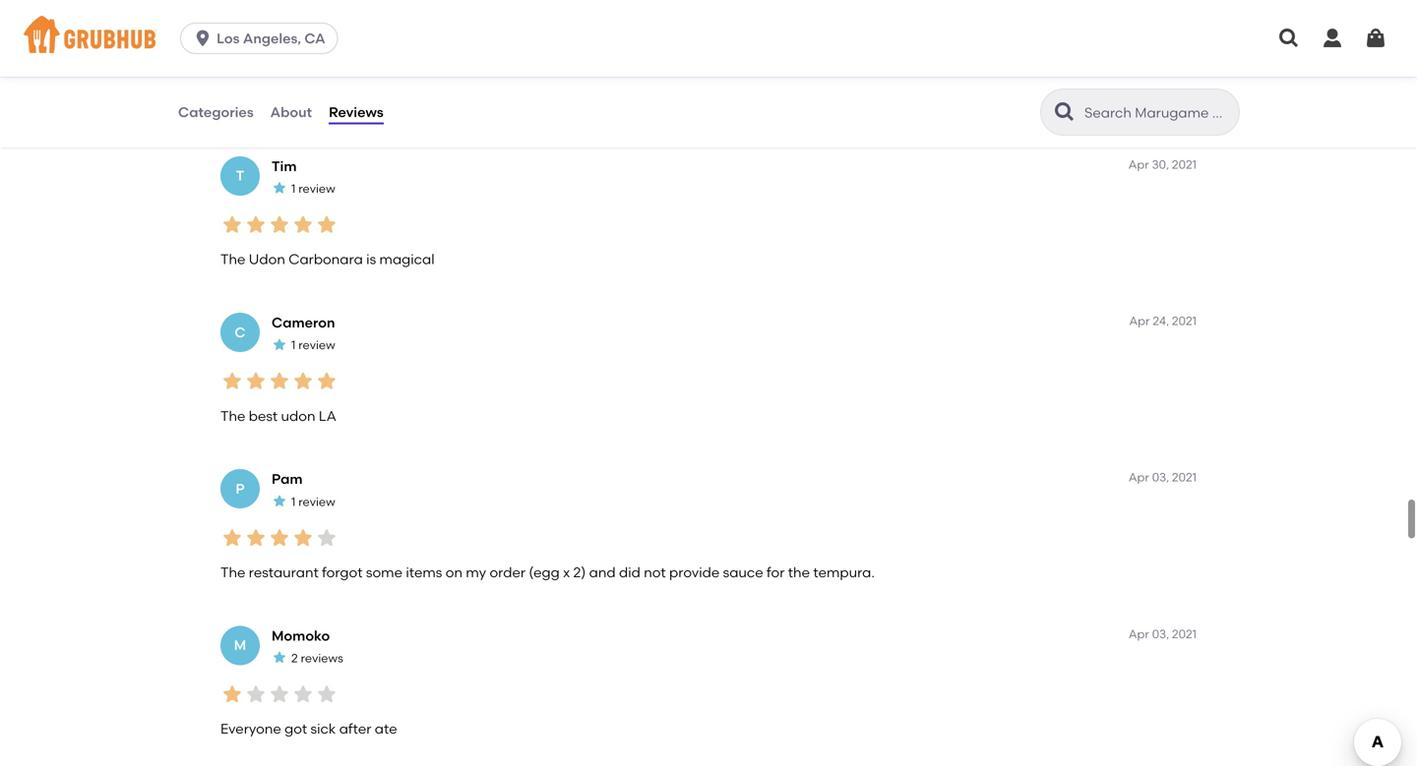 Task type: locate. For each thing, give the bounding box(es) containing it.
the restaurant forgot some items on my order (egg x 2) and did not provide sauce for the tempura.
[[220, 565, 875, 581]]

the
[[220, 251, 246, 268], [220, 408, 246, 425], [220, 565, 246, 581]]

1 down cameron on the top left of the page
[[291, 338, 296, 352]]

1 review down tim
[[291, 181, 335, 196]]

star icon image
[[272, 24, 287, 39], [220, 56, 244, 80], [244, 56, 268, 80], [268, 56, 291, 80], [291, 56, 315, 80], [315, 56, 339, 80], [272, 180, 287, 196], [220, 213, 244, 237], [244, 213, 268, 237], [268, 213, 291, 237], [291, 213, 315, 237], [315, 213, 339, 237], [272, 337, 287, 353], [220, 370, 244, 393], [244, 370, 268, 393], [268, 370, 291, 393], [291, 370, 315, 393], [315, 370, 339, 393], [272, 494, 287, 509], [220, 526, 244, 550], [244, 526, 268, 550], [268, 526, 291, 550], [291, 526, 315, 550], [315, 526, 339, 550], [272, 650, 287, 666], [220, 683, 244, 707], [244, 683, 268, 707], [268, 683, 291, 707], [291, 683, 315, 707], [315, 683, 339, 707]]

p
[[236, 481, 245, 498]]

svg image
[[1321, 27, 1344, 50], [193, 29, 213, 48]]

the for the udon carbonara is magical
[[220, 251, 246, 268]]

1 review down cameron on the top left of the page
[[291, 338, 335, 352]]

review
[[298, 25, 335, 39], [298, 181, 335, 196], [298, 338, 335, 352], [298, 495, 335, 509]]

cameron
[[272, 314, 335, 331]]

1 review for j
[[291, 25, 335, 39]]

1 review for tim
[[291, 181, 335, 196]]

1 apr 03, 2021 from the top
[[1129, 471, 1197, 485]]

2 review from the top
[[298, 181, 335, 196]]

ca
[[304, 30, 325, 47]]

1 review down the pam
[[291, 495, 335, 509]]

review up carbonara
[[298, 181, 335, 196]]

0 horizontal spatial forgot
[[256, 94, 297, 111]]

some
[[366, 565, 403, 581]]

2 03, from the top
[[1152, 627, 1169, 642]]

momoko
[[272, 628, 330, 645]]

0 vertical spatial forgot
[[256, 94, 297, 111]]

categories button
[[177, 77, 255, 148]]

noodles.
[[705, 94, 761, 111]]

the for the restaurant forgot some items on my order (egg x 2) and did not provide sauce for the tempura.
[[220, 565, 246, 581]]

1 1 review from the top
[[291, 25, 335, 39]]

us
[[348, 94, 363, 111]]

apr 03, 2021
[[1129, 471, 1197, 485], [1129, 627, 1197, 642]]

1 for cameron
[[291, 338, 296, 352]]

1 the from the top
[[220, 251, 246, 268]]

apr for ate
[[1129, 627, 1149, 642]]

the for the best udon la
[[220, 408, 246, 425]]

1 down tim
[[291, 181, 296, 196]]

categories
[[178, 104, 254, 120]]

angeles,
[[243, 30, 301, 47]]

1 review for pam
[[291, 495, 335, 509]]

0 vertical spatial apr 03, 2021
[[1129, 471, 1197, 485]]

review down cameron on the top left of the page
[[298, 338, 335, 352]]

2 1 review from the top
[[291, 181, 335, 196]]

review down the pam
[[298, 495, 335, 509]]

los angeles, ca
[[217, 30, 325, 47]]

the left the "best" at the bottom of the page
[[220, 408, 246, 425]]

2 1 from the top
[[291, 181, 296, 196]]

1 for pam
[[291, 495, 296, 509]]

not
[[644, 565, 666, 581]]

the left udon
[[220, 251, 246, 268]]

forgot
[[256, 94, 297, 111], [322, 565, 363, 581]]

main navigation navigation
[[0, 0, 1417, 77]]

forgot left to
[[256, 94, 297, 111]]

review for j
[[298, 25, 335, 39]]

1 vertical spatial for
[[767, 565, 785, 581]]

3 1 review from the top
[[291, 338, 335, 352]]

1 review from the top
[[298, 25, 335, 39]]

any
[[366, 94, 391, 111]]

1 left ca
[[291, 25, 296, 39]]

svg image
[[1278, 27, 1301, 50], [1364, 27, 1388, 50]]

1 review up to
[[291, 25, 335, 39]]

2 the from the top
[[220, 408, 246, 425]]

reviews button
[[328, 77, 385, 148]]

1 horizontal spatial svg image
[[1364, 27, 1388, 50]]

1 vertical spatial forgot
[[322, 565, 363, 581]]

for left the
[[767, 565, 785, 581]]

1 vertical spatial 03,
[[1152, 627, 1169, 642]]

broth
[[394, 94, 430, 111]]

review up to
[[298, 25, 335, 39]]

after
[[339, 721, 371, 738]]

about
[[270, 104, 312, 120]]

4 1 from the top
[[291, 495, 296, 509]]

0 horizontal spatial for
[[434, 94, 452, 111]]

1 1 from the top
[[291, 25, 296, 39]]

2 svg image from the left
[[1364, 27, 1388, 50]]

review for pam
[[298, 495, 335, 509]]

forgot left some
[[322, 565, 363, 581]]

1 vertical spatial the
[[220, 408, 246, 425]]

1 review
[[291, 25, 335, 39], [291, 181, 335, 196], [291, 338, 335, 352], [291, 495, 335, 509]]

24,
[[1153, 314, 1169, 328]]

03,
[[1152, 471, 1169, 485], [1152, 627, 1169, 642]]

ate
[[375, 721, 397, 738]]

3 1 from the top
[[291, 338, 296, 352]]

0 horizontal spatial svg image
[[1278, 27, 1301, 50]]

about button
[[269, 77, 313, 148]]

los angeles, ca button
[[180, 23, 346, 54]]

2021
[[1172, 157, 1197, 172], [1172, 314, 1197, 328], [1172, 471, 1197, 485], [1172, 627, 1197, 642]]

3 the from the top
[[220, 565, 246, 581]]

j
[[236, 11, 244, 28]]

0 vertical spatial for
[[434, 94, 452, 111]]

1 svg image from the left
[[1278, 27, 1301, 50]]

restaurant
[[249, 565, 319, 581]]

got
[[285, 721, 307, 738]]

the
[[788, 565, 810, 581]]

apr for items
[[1129, 471, 1149, 485]]

3 2021 from the top
[[1172, 471, 1197, 485]]

0 vertical spatial 03,
[[1152, 471, 1169, 485]]

x
[[563, 565, 570, 581]]

3 review from the top
[[298, 338, 335, 352]]

1 vertical spatial apr 03, 2021
[[1129, 627, 1197, 642]]

4 2021 from the top
[[1172, 627, 1197, 642]]

1 03, from the top
[[1152, 471, 1169, 485]]

apr
[[1129, 157, 1149, 172], [1129, 314, 1150, 328], [1129, 471, 1149, 485], [1129, 627, 1149, 642]]

1 down the pam
[[291, 495, 296, 509]]

2 vertical spatial the
[[220, 565, 246, 581]]

apr 24, 2021
[[1129, 314, 1197, 328]]

everyone
[[220, 721, 281, 738]]

1 horizontal spatial forgot
[[322, 565, 363, 581]]

03, for everyone got sick after ate
[[1152, 627, 1169, 642]]

they
[[220, 94, 253, 111]]

for left our
[[434, 94, 452, 111]]

for
[[434, 94, 452, 111], [767, 565, 785, 581]]

the left restaurant
[[220, 565, 246, 581]]

1 2021 from the top
[[1172, 157, 1197, 172]]

Search Marugame Monzo search field
[[1083, 103, 1233, 122]]

apr for magical
[[1129, 157, 1149, 172]]

apr 03, 2021 for everyone got sick after ate
[[1129, 627, 1197, 642]]

and
[[589, 565, 616, 581]]

1 for tim
[[291, 181, 296, 196]]

4 1 review from the top
[[291, 495, 335, 509]]

1 for j
[[291, 25, 296, 39]]

0 horizontal spatial svg image
[[193, 29, 213, 48]]

0 vertical spatial the
[[220, 251, 246, 268]]

2 apr 03, 2021 from the top
[[1129, 627, 1197, 642]]

4 review from the top
[[298, 495, 335, 509]]

1
[[291, 25, 296, 39], [291, 181, 296, 196], [291, 338, 296, 352], [291, 495, 296, 509]]

it
[[572, 94, 581, 111]]

the best udon la
[[220, 408, 336, 425]]

2)
[[573, 565, 586, 581]]



Task type: describe. For each thing, give the bounding box(es) containing it.
reviews
[[301, 652, 343, 666]]

so
[[554, 94, 569, 111]]

30,
[[1152, 157, 1169, 172]]

pam
[[272, 471, 303, 488]]

bowl
[[626, 94, 658, 111]]

apr 03, 2021 for the restaurant forgot some items on my order (egg x 2) and did not provide sauce for the tempura.
[[1129, 471, 1197, 485]]

they forgot to give us any broth for our cold udon, so it was a bowl of just noodles.
[[220, 94, 761, 111]]

2021 for magical
[[1172, 157, 1197, 172]]

search icon image
[[1053, 100, 1077, 124]]

tempura.
[[813, 565, 875, 581]]

reviews
[[329, 104, 384, 120]]

the udon carbonara is magical
[[220, 251, 435, 268]]

2021 for items
[[1172, 471, 1197, 485]]

carbonara
[[289, 251, 363, 268]]

2
[[291, 652, 298, 666]]

review for tim
[[298, 181, 335, 196]]

everyone got sick after ate
[[220, 721, 397, 738]]

1 review for cameron
[[291, 338, 335, 352]]

1 horizontal spatial for
[[767, 565, 785, 581]]

(egg
[[529, 565, 560, 581]]

m
[[234, 637, 246, 654]]

c
[[235, 324, 246, 341]]

tim
[[272, 158, 297, 174]]

apr 30, 2021
[[1129, 157, 1197, 172]]

my
[[466, 565, 486, 581]]

udon,
[[513, 94, 551, 111]]

just
[[678, 94, 701, 111]]

items
[[406, 565, 442, 581]]

sick
[[311, 721, 336, 738]]

udon
[[281, 408, 315, 425]]

svg image inside los angeles, ca button
[[193, 29, 213, 48]]

of
[[662, 94, 675, 111]]

provide
[[669, 565, 720, 581]]

was
[[584, 94, 611, 111]]

review for cameron
[[298, 338, 335, 352]]

magical
[[379, 251, 435, 268]]

cold
[[480, 94, 509, 111]]

udon
[[249, 251, 285, 268]]

2021 for ate
[[1172, 627, 1197, 642]]

is
[[366, 251, 376, 268]]

did
[[619, 565, 641, 581]]

order
[[490, 565, 526, 581]]

2 2021 from the top
[[1172, 314, 1197, 328]]

give
[[317, 94, 345, 111]]

to
[[300, 94, 314, 111]]

los
[[217, 30, 240, 47]]

sauce
[[723, 565, 763, 581]]

our
[[455, 94, 477, 111]]

a
[[614, 94, 623, 111]]

t
[[236, 167, 244, 184]]

2 reviews
[[291, 652, 343, 666]]

la
[[319, 408, 336, 425]]

on
[[446, 565, 463, 581]]

1 horizontal spatial svg image
[[1321, 27, 1344, 50]]

03, for the restaurant forgot some items on my order (egg x 2) and did not provide sauce for the tempura.
[[1152, 471, 1169, 485]]

best
[[249, 408, 278, 425]]



Task type: vqa. For each thing, say whether or not it's contained in the screenshot.
Cameron
yes



